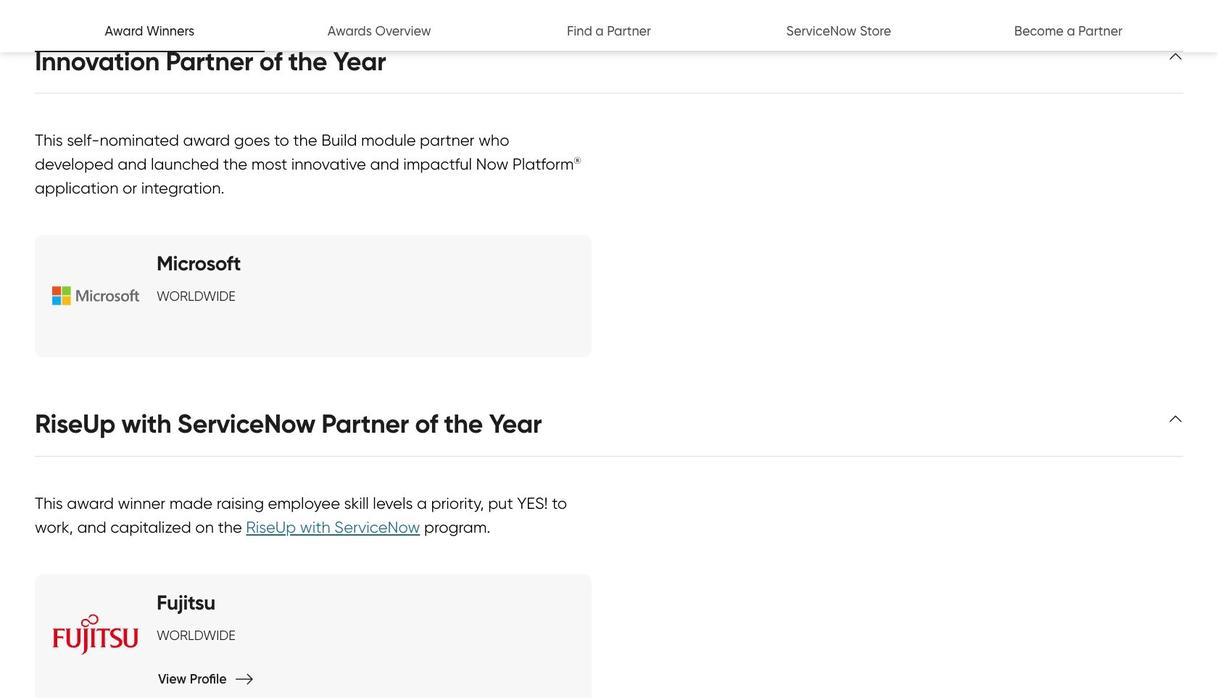 Task type: vqa. For each thing, say whether or not it's contained in the screenshot.
Go to ServiceNow account Image
yes



Task type: describe. For each thing, give the bounding box(es) containing it.
go to servicenow account image
[[1113, 14, 1130, 32]]



